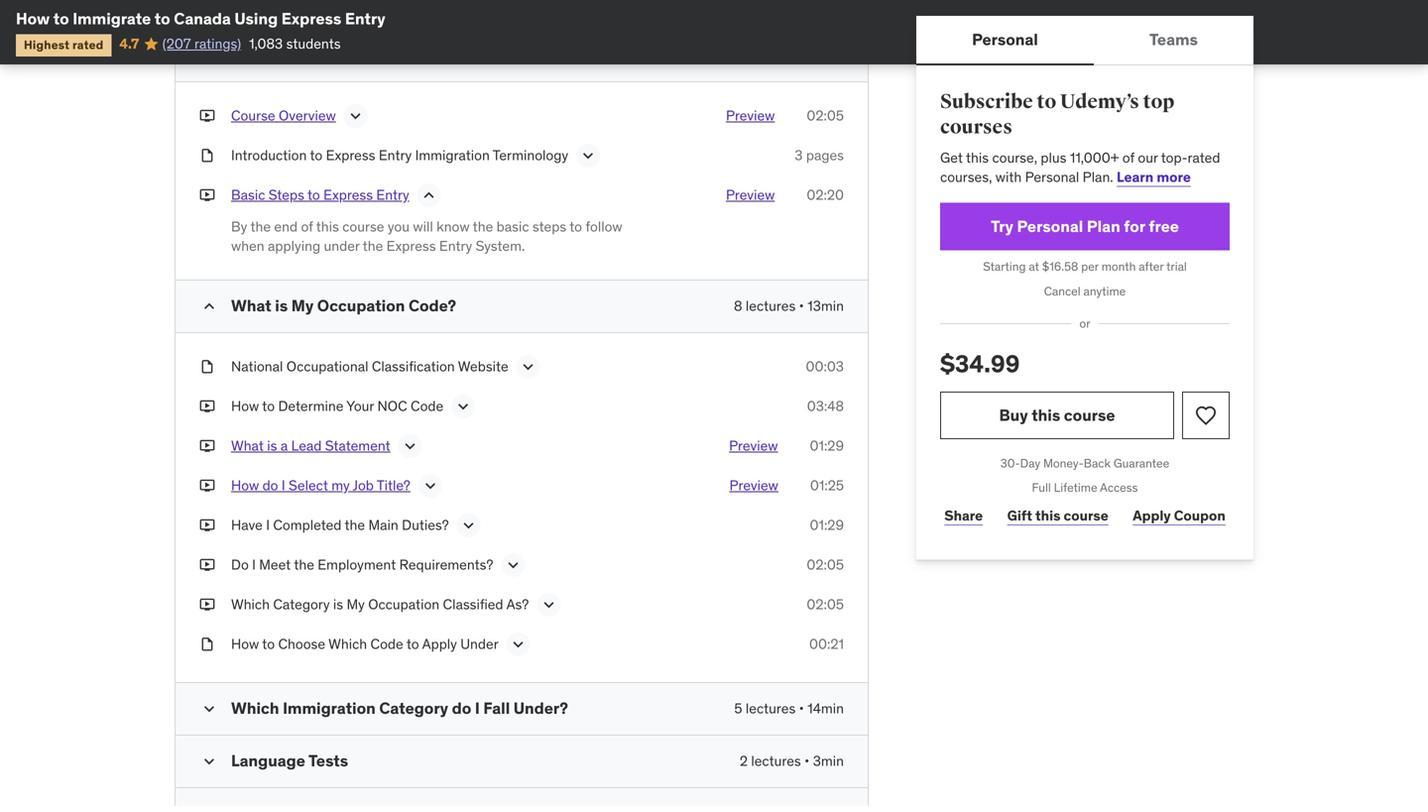 Task type: vqa. For each thing, say whether or not it's contained in the screenshot.
DETERMINE
yes



Task type: locate. For each thing, give the bounding box(es) containing it.
0 vertical spatial do
[[262, 477, 278, 495]]

0 vertical spatial is
[[275, 296, 288, 316]]

to left choose
[[262, 636, 275, 653]]

course
[[231, 45, 285, 65], [231, 107, 275, 125]]

• for terminology
[[805, 46, 810, 64]]

3 xsmall image from the top
[[199, 357, 215, 377]]

how up have
[[231, 477, 259, 495]]

2 small image from the top
[[199, 297, 219, 317]]

3 02:05 from the top
[[807, 596, 844, 614]]

1 vertical spatial 3
[[795, 146, 803, 164]]

03:48
[[807, 397, 844, 415]]

show lecture description image right title? at bottom left
[[420, 476, 440, 496]]

show lecture description image right website
[[518, 357, 538, 377]]

at
[[1029, 259, 1039, 274]]

1 vertical spatial small image
[[199, 297, 219, 317]]

category up choose
[[273, 596, 330, 614]]

subscribe to udemy's top courses
[[940, 90, 1175, 140]]

0 vertical spatial overview
[[288, 45, 359, 65]]

1 small image from the top
[[199, 46, 219, 65]]

0 vertical spatial small image
[[199, 46, 219, 65]]

personal up subscribe
[[972, 29, 1038, 49]]

with
[[996, 168, 1022, 186]]

show lecture description image up title? at bottom left
[[400, 437, 420, 456]]

0 vertical spatial course
[[342, 218, 384, 236]]

0 vertical spatial 01:29
[[810, 437, 844, 455]]

2 vertical spatial course
[[1064, 507, 1109, 525]]

code down which category is my occupation classified as?
[[370, 636, 403, 653]]

1 xsmall image from the top
[[199, 146, 215, 165]]

1 vertical spatial course
[[1064, 405, 1115, 425]]

personal up $16.58
[[1017, 216, 1083, 236]]

website
[[458, 358, 508, 376]]

course for gift this course
[[1064, 507, 1109, 525]]

1 horizontal spatial terminology
[[493, 146, 568, 164]]

1 horizontal spatial 3
[[795, 146, 803, 164]]

is for a
[[267, 437, 277, 455]]

course down lifetime
[[1064, 507, 1109, 525]]

is left a
[[267, 437, 277, 455]]

0 horizontal spatial rated
[[72, 37, 104, 52]]

is down employment
[[333, 596, 343, 614]]

4 xsmall image from the top
[[199, 516, 215, 535]]

meet
[[259, 556, 291, 574]]

1 vertical spatial 01:29
[[810, 516, 844, 534]]

by
[[231, 218, 247, 236]]

0 vertical spatial code
[[411, 397, 444, 415]]

after
[[1139, 259, 1164, 274]]

6 xsmall image from the top
[[199, 595, 215, 615]]

top
[[1143, 90, 1175, 114]]

1 vertical spatial do
[[452, 698, 471, 719]]

apply inside apply coupon button
[[1133, 507, 1171, 525]]

lectures right 8
[[746, 297, 796, 315]]

overview up introduction
[[279, 107, 336, 125]]

2 course from the top
[[231, 107, 275, 125]]

immigration up hide lecture description image
[[415, 146, 490, 164]]

apply left under
[[422, 636, 457, 653]]

xsmall image for how to choose which code to apply under
[[199, 635, 215, 654]]

back
[[1084, 456, 1111, 471]]

0 vertical spatial terminology
[[394, 45, 487, 65]]

rated
[[72, 37, 104, 52], [1188, 149, 1220, 166]]

xsmall image left basic
[[199, 186, 215, 205]]

what for what is a lead statement
[[231, 437, 264, 455]]

your
[[346, 397, 374, 415]]

lectures right 5
[[746, 700, 796, 718]]

do left the select
[[262, 477, 278, 495]]

overview for course overview and terminology
[[288, 45, 359, 65]]

1 xsmall image from the top
[[199, 106, 215, 126]]

overview inside button
[[279, 107, 336, 125]]

terminology up "basic"
[[493, 146, 568, 164]]

preview
[[726, 107, 775, 125], [726, 186, 775, 204], [729, 437, 778, 455], [730, 477, 779, 495]]

basic steps to express entry button
[[231, 186, 409, 209]]

1 vertical spatial rated
[[1188, 149, 1220, 166]]

which down do
[[231, 596, 270, 614]]

xsmall image
[[199, 146, 215, 165], [199, 397, 215, 416], [199, 437, 215, 456], [199, 476, 215, 496], [199, 556, 215, 575], [199, 595, 215, 615], [199, 635, 215, 654]]

of
[[1123, 149, 1135, 166], [301, 218, 313, 236]]

this for gift
[[1036, 507, 1061, 525]]

is down applying
[[275, 296, 288, 316]]

0 vertical spatial 3
[[740, 46, 748, 64]]

rated up more
[[1188, 149, 1220, 166]]

1 horizontal spatial do
[[452, 698, 471, 719]]

this up 'courses,'
[[966, 149, 989, 166]]

• left "4min" on the right top of page
[[805, 46, 810, 64]]

tab list
[[916, 16, 1254, 65]]

0 horizontal spatial apply
[[422, 636, 457, 653]]

this for buy
[[1032, 405, 1061, 425]]

i
[[282, 477, 285, 495], [266, 516, 270, 534], [252, 556, 256, 574], [475, 698, 480, 719]]

entry
[[345, 8, 386, 29], [379, 146, 412, 164], [376, 186, 409, 204], [439, 237, 472, 255]]

national
[[231, 358, 283, 376]]

i inside button
[[282, 477, 285, 495]]

will
[[413, 218, 433, 236]]

this right "gift"
[[1036, 507, 1061, 525]]

i left fall
[[475, 698, 480, 719]]

1 vertical spatial overview
[[279, 107, 336, 125]]

2 xsmall image from the top
[[199, 397, 215, 416]]

course inside button
[[231, 107, 275, 125]]

my
[[291, 296, 314, 316], [347, 596, 365, 614]]

lectures right 2
[[751, 753, 801, 770]]

to right steps on the top left of page
[[570, 218, 582, 236]]

show lecture description image down website
[[454, 397, 473, 417]]

0 horizontal spatial 3
[[740, 46, 748, 64]]

show lecture description image up as?
[[503, 556, 523, 575]]

0 vertical spatial 02:05
[[807, 107, 844, 125]]

how inside button
[[231, 477, 259, 495]]

0 vertical spatial personal
[[972, 29, 1038, 49]]

which up language
[[231, 698, 279, 719]]

occupation up how to choose which code to apply under
[[368, 596, 440, 614]]

(207
[[162, 35, 191, 52]]

express inside button
[[323, 186, 373, 204]]

to right steps on the top of the page
[[307, 186, 320, 204]]

this for get
[[966, 149, 989, 166]]

the left main
[[345, 516, 365, 534]]

1 vertical spatial of
[[301, 218, 313, 236]]

0 horizontal spatial category
[[273, 596, 330, 614]]

0 vertical spatial my
[[291, 296, 314, 316]]

0 vertical spatial what
[[231, 296, 272, 316]]

gift this course link
[[1003, 496, 1113, 536]]

teams
[[1150, 29, 1198, 49]]

terminology right and
[[394, 45, 487, 65]]

express down 'will'
[[386, 237, 436, 255]]

to inside subscribe to udemy's top courses
[[1037, 90, 1056, 114]]

xsmall image down (207 ratings)
[[199, 106, 215, 126]]

1 horizontal spatial rated
[[1188, 149, 1220, 166]]

to left udemy's
[[1037, 90, 1056, 114]]

overview
[[288, 45, 359, 65], [279, 107, 336, 125]]

what left a
[[231, 437, 264, 455]]

small image
[[199, 752, 219, 772]]

follow
[[586, 218, 622, 236]]

this up under at the left of the page
[[316, 218, 339, 236]]

1 horizontal spatial immigration
[[415, 146, 490, 164]]

0 vertical spatial apply
[[1133, 507, 1171, 525]]

is inside button
[[267, 437, 277, 455]]

1 horizontal spatial apply
[[1133, 507, 1171, 525]]

xsmall image left have
[[199, 516, 215, 535]]

express up basic steps to express entry
[[326, 146, 375, 164]]

show lecture description image right under
[[509, 635, 528, 655]]

this inside "button"
[[1032, 405, 1061, 425]]

2 vertical spatial small image
[[199, 699, 219, 719]]

the up system.
[[473, 218, 493, 236]]

to inside by the end of this course you will know the basic steps to follow when applying under the express entry system.
[[570, 218, 582, 236]]

preview for 02:20
[[726, 186, 775, 204]]

the right by
[[250, 218, 271, 236]]

course up under at the left of the page
[[342, 218, 384, 236]]

11,000+
[[1070, 149, 1119, 166]]

show lecture description image for which category is my occupation classified as?
[[539, 595, 559, 615]]

1,083 students
[[249, 35, 341, 52]]

express up under at the left of the page
[[323, 186, 373, 204]]

immigrate
[[73, 8, 151, 29]]

1 vertical spatial apply
[[422, 636, 457, 653]]

do left fall
[[452, 698, 471, 719]]

to down national
[[262, 397, 275, 415]]

0 vertical spatial course
[[231, 45, 285, 65]]

3 lectures • 4min
[[740, 46, 844, 64]]

02:20
[[807, 186, 844, 204]]

apply down access
[[1133, 507, 1171, 525]]

lectures left "4min" on the right top of page
[[751, 46, 801, 64]]

which
[[231, 596, 270, 614], [328, 636, 367, 653], [231, 698, 279, 719]]

2 vertical spatial is
[[333, 596, 343, 614]]

0 horizontal spatial terminology
[[394, 45, 487, 65]]

small image
[[199, 46, 219, 65], [199, 297, 219, 317], [199, 699, 219, 719]]

1 vertical spatial what
[[231, 437, 264, 455]]

3
[[740, 46, 748, 64], [795, 146, 803, 164]]

0 vertical spatial which
[[231, 596, 270, 614]]

0 vertical spatial immigration
[[415, 146, 490, 164]]

how do i select my job title? button
[[231, 476, 410, 500]]

3min
[[813, 753, 844, 770]]

8
[[734, 297, 742, 315]]

1 horizontal spatial of
[[1123, 149, 1135, 166]]

system.
[[476, 237, 525, 255]]

how left choose
[[231, 636, 259, 653]]

course inside "button"
[[1064, 405, 1115, 425]]

01:29
[[810, 437, 844, 455], [810, 516, 844, 534]]

00:21
[[809, 636, 844, 653]]

$34.99
[[940, 349, 1020, 379]]

pages
[[806, 146, 844, 164]]

2 what from the top
[[231, 437, 264, 455]]

2 01:29 from the top
[[810, 516, 844, 534]]

2 vertical spatial 02:05
[[807, 596, 844, 614]]

30-day money-back guarantee full lifetime access
[[1001, 456, 1170, 496]]

show lecture description image
[[346, 106, 366, 126], [578, 146, 598, 166], [454, 397, 473, 417], [503, 556, 523, 575], [539, 595, 559, 615], [509, 635, 528, 655]]

1 vertical spatial 02:05
[[807, 556, 844, 574]]

• left the 13min
[[799, 297, 804, 315]]

courses
[[940, 115, 1013, 140]]

overview left and
[[288, 45, 359, 65]]

course overview button
[[231, 106, 336, 130]]

0 horizontal spatial immigration
[[283, 698, 376, 719]]

1 vertical spatial personal
[[1025, 168, 1079, 186]]

show lecture description image for how to determine your noc code
[[454, 397, 473, 417]]

rated down immigrate
[[72, 37, 104, 52]]

01:29 down 01:25
[[810, 516, 844, 534]]

1 vertical spatial code
[[370, 636, 403, 653]]

xsmall image
[[199, 106, 215, 126], [199, 186, 215, 205], [199, 357, 215, 377], [199, 516, 215, 535]]

7 xsmall image from the top
[[199, 635, 215, 654]]

1 vertical spatial is
[[267, 437, 277, 455]]

courses,
[[940, 168, 992, 186]]

immigration up tests
[[283, 698, 376, 719]]

course up the back
[[1064, 405, 1115, 425]]

0 horizontal spatial of
[[301, 218, 313, 236]]

1 what from the top
[[231, 296, 272, 316]]

2 02:05 from the top
[[807, 556, 844, 574]]

my down applying
[[291, 296, 314, 316]]

duties?
[[402, 516, 449, 534]]

3 left pages
[[795, 146, 803, 164]]

show lecture description image
[[518, 357, 538, 377], [400, 437, 420, 456], [420, 476, 440, 496], [459, 516, 479, 536]]

personal inside button
[[972, 29, 1038, 49]]

course for buy this course
[[1064, 405, 1115, 425]]

to down which category is my occupation classified as?
[[406, 636, 419, 653]]

3 pages
[[795, 146, 844, 164]]

show lecture description image right as?
[[539, 595, 559, 615]]

of inside get this course, plus 11,000+ of our top-rated courses, with personal plan.
[[1123, 149, 1135, 166]]

how down national
[[231, 397, 259, 415]]

2 vertical spatial which
[[231, 698, 279, 719]]

0 vertical spatial of
[[1123, 149, 1135, 166]]

occupation
[[317, 296, 405, 316], [368, 596, 440, 614]]

show lecture description image for 4th xsmall icon from the top
[[420, 476, 440, 496]]

teams button
[[1094, 16, 1254, 63]]

applying
[[268, 237, 320, 255]]

which for immigration
[[231, 698, 279, 719]]

show lecture description image up follow at left
[[578, 146, 598, 166]]

steps
[[269, 186, 304, 204]]

is
[[275, 296, 288, 316], [267, 437, 277, 455], [333, 596, 343, 614]]

which for category
[[231, 596, 270, 614]]

lifetime
[[1054, 480, 1098, 496]]

show lecture description image for 4th xsmall image
[[459, 516, 479, 536]]

tests
[[308, 751, 348, 771]]

of right end
[[301, 218, 313, 236]]

how up the highest
[[16, 8, 50, 29]]

have
[[231, 516, 263, 534]]

• left "14min"
[[799, 700, 804, 718]]

i right have
[[266, 516, 270, 534]]

what down when
[[231, 296, 272, 316]]

my down employment
[[347, 596, 365, 614]]

main
[[368, 516, 398, 534]]

01:29 up 01:25
[[810, 437, 844, 455]]

1 vertical spatial immigration
[[283, 698, 376, 719]]

• for occupation
[[799, 297, 804, 315]]

the
[[250, 218, 271, 236], [473, 218, 493, 236], [363, 237, 383, 255], [345, 516, 365, 534], [294, 556, 314, 574]]

what
[[231, 296, 272, 316], [231, 437, 264, 455]]

to up basic steps to express entry
[[310, 146, 323, 164]]

do
[[262, 477, 278, 495], [452, 698, 471, 719]]

how for how to immigrate to canada using express entry
[[16, 8, 50, 29]]

30-
[[1001, 456, 1020, 471]]

personal down plus
[[1025, 168, 1079, 186]]

show lecture description image for introduction to express entry immigration terminology
[[578, 146, 598, 166]]

xsmall image left national
[[199, 357, 215, 377]]

which right choose
[[328, 636, 367, 653]]

wishlist image
[[1194, 404, 1218, 427]]

month
[[1102, 259, 1136, 274]]

3 small image from the top
[[199, 699, 219, 719]]

category down how to choose which code to apply under
[[379, 698, 448, 719]]

show lecture description image for how to choose which code to apply under
[[509, 635, 528, 655]]

1 vertical spatial course
[[231, 107, 275, 125]]

as?
[[506, 596, 529, 614]]

this inside get this course, plus 11,000+ of our top-rated courses, with personal plan.
[[966, 149, 989, 166]]

what for what is my occupation code?
[[231, 296, 272, 316]]

5
[[734, 700, 742, 718]]

2 vertical spatial personal
[[1017, 216, 1083, 236]]

noc
[[377, 397, 407, 415]]

entry inside basic steps to express entry button
[[376, 186, 409, 204]]

trial
[[1167, 259, 1187, 274]]

i left the select
[[282, 477, 285, 495]]

a
[[281, 437, 288, 455]]

of left our
[[1123, 149, 1135, 166]]

how for how to determine your noc code
[[231, 397, 259, 415]]

personal inside get this course, plus 11,000+ of our top-rated courses, with personal plan.
[[1025, 168, 1079, 186]]

small image for what is my occupation code?
[[199, 297, 219, 317]]

3 for 3 pages
[[795, 146, 803, 164]]

requirements?
[[399, 556, 493, 574]]

know
[[437, 218, 470, 236]]

1 horizontal spatial category
[[379, 698, 448, 719]]

express
[[281, 8, 342, 29], [326, 146, 375, 164], [323, 186, 373, 204], [386, 237, 436, 255]]

show lecture description image right duties?
[[459, 516, 479, 536]]

1 course from the top
[[231, 45, 285, 65]]

0 horizontal spatial do
[[262, 477, 278, 495]]

1 vertical spatial my
[[347, 596, 365, 614]]

this right "buy"
[[1032, 405, 1061, 425]]

course up introduction
[[231, 107, 275, 125]]

course overview and terminology
[[231, 45, 487, 65]]

is for my
[[275, 296, 288, 316]]

course overview
[[231, 107, 336, 125]]

using
[[234, 8, 278, 29]]

what inside button
[[231, 437, 264, 455]]

code right noc
[[411, 397, 444, 415]]

share
[[944, 507, 983, 525]]

occupation up national occupational classification website
[[317, 296, 405, 316]]

apply coupon
[[1133, 507, 1226, 525]]

per
[[1081, 259, 1099, 274]]

course down "using"
[[231, 45, 285, 65]]

choose
[[278, 636, 325, 653]]

3 left "4min" on the right top of page
[[740, 46, 748, 64]]

hide lecture description image
[[419, 186, 439, 205]]

5 xsmall image from the top
[[199, 556, 215, 575]]



Task type: describe. For each thing, give the bounding box(es) containing it.
introduction
[[231, 146, 307, 164]]

$16.58
[[1042, 259, 1079, 274]]

cancel
[[1044, 283, 1081, 299]]

rated inside get this course, plus 11,000+ of our top-rated courses, with personal plan.
[[1188, 149, 1220, 166]]

• for do
[[799, 700, 804, 718]]

express up students
[[281, 8, 342, 29]]

share button
[[940, 496, 987, 536]]

xsmall image for which category is my occupation classified as?
[[199, 595, 215, 615]]

course inside by the end of this course you will know the basic steps to follow when applying under the express entry system.
[[342, 218, 384, 236]]

guarantee
[[1114, 456, 1170, 471]]

to up (207
[[155, 8, 170, 29]]

buy this course
[[999, 405, 1115, 425]]

do inside button
[[262, 477, 278, 495]]

1 horizontal spatial my
[[347, 596, 365, 614]]

1 01:29 from the top
[[810, 437, 844, 455]]

how to determine your noc code
[[231, 397, 444, 415]]

what is my occupation code?
[[231, 296, 456, 316]]

buy this course button
[[940, 392, 1174, 439]]

anytime
[[1084, 283, 1126, 299]]

employment
[[318, 556, 396, 574]]

1 vertical spatial category
[[379, 698, 448, 719]]

3 for 3 lectures • 4min
[[740, 46, 748, 64]]

get this course, plus 11,000+ of our top-rated courses, with personal plan.
[[940, 149, 1220, 186]]

overview for course overview
[[279, 107, 336, 125]]

lectures for do
[[746, 700, 796, 718]]

get
[[940, 149, 963, 166]]

the right under at the left of the page
[[363, 237, 383, 255]]

select
[[289, 477, 328, 495]]

gift
[[1007, 507, 1032, 525]]

classification
[[372, 358, 455, 376]]

0 vertical spatial rated
[[72, 37, 104, 52]]

determine
[[278, 397, 344, 415]]

fall
[[483, 698, 510, 719]]

day
[[1020, 456, 1041, 471]]

xsmall image for introduction to express entry immigration terminology
[[199, 146, 215, 165]]

under?
[[514, 698, 568, 719]]

show lecture description image for do i meet the employment requirements?
[[503, 556, 523, 575]]

1 vertical spatial occupation
[[368, 596, 440, 614]]

personal button
[[916, 16, 1094, 63]]

0 vertical spatial occupation
[[317, 296, 405, 316]]

how to choose which code to apply under
[[231, 636, 499, 653]]

occupational
[[286, 358, 368, 376]]

small image for which immigration category do i fall under?
[[199, 699, 219, 719]]

(207 ratings)
[[162, 35, 241, 52]]

title?
[[377, 477, 410, 495]]

our
[[1138, 149, 1158, 166]]

xsmall image for do i meet the employment requirements?
[[199, 556, 215, 575]]

preview for 01:29
[[729, 437, 778, 455]]

steps
[[533, 218, 566, 236]]

how for how to choose which code to apply under
[[231, 636, 259, 653]]

full
[[1032, 480, 1051, 496]]

free
[[1149, 216, 1179, 236]]

preview for 02:05
[[726, 107, 775, 125]]

0 horizontal spatial code
[[370, 636, 403, 653]]

money-
[[1043, 456, 1084, 471]]

language tests
[[231, 751, 348, 771]]

learn
[[1117, 168, 1154, 186]]

1 02:05 from the top
[[807, 107, 844, 125]]

express inside by the end of this course you will know the basic steps to follow when applying under the express entry system.
[[386, 237, 436, 255]]

basic steps to express entry
[[231, 186, 409, 204]]

introduction to express entry immigration terminology
[[231, 146, 568, 164]]

highest
[[24, 37, 70, 52]]

canada
[[174, 8, 231, 29]]

this inside by the end of this course you will know the basic steps to follow when applying under the express entry system.
[[316, 218, 339, 236]]

01:25
[[810, 477, 844, 495]]

how to immigrate to canada using express entry
[[16, 8, 386, 29]]

i right do
[[252, 556, 256, 574]]

02:05 for do i meet the employment requirements?
[[807, 556, 844, 574]]

under
[[324, 237, 360, 255]]

starting at $16.58 per month after trial cancel anytime
[[983, 259, 1187, 299]]

have i completed the main duties?
[[231, 516, 449, 534]]

2 xsmall image from the top
[[199, 186, 215, 205]]

to up highest rated at left
[[53, 8, 69, 29]]

by the end of this course you will know the basic steps to follow when applying under the express entry system.
[[231, 218, 622, 255]]

access
[[1100, 480, 1138, 496]]

1 vertical spatial terminology
[[493, 146, 568, 164]]

small image for course overview and terminology
[[199, 46, 219, 65]]

plan
[[1087, 216, 1121, 236]]

my
[[332, 477, 350, 495]]

course for course overview and terminology
[[231, 45, 285, 65]]

buy
[[999, 405, 1028, 425]]

code?
[[409, 296, 456, 316]]

2 lectures • 3min
[[740, 753, 844, 770]]

lead
[[291, 437, 322, 455]]

preview for 01:25
[[730, 477, 779, 495]]

learn more
[[1117, 168, 1191, 186]]

lectures for occupation
[[746, 297, 796, 315]]

gift this course
[[1007, 507, 1109, 525]]

show lecture description image for 2nd xsmall image from the bottom of the page
[[518, 357, 538, 377]]

4 xsmall image from the top
[[199, 476, 215, 496]]

8 lectures • 13min
[[734, 297, 844, 315]]

entry inside by the end of this course you will know the basic steps to follow when applying under the express entry system.
[[439, 237, 472, 255]]

under
[[460, 636, 499, 653]]

ratings)
[[194, 35, 241, 52]]

00:03
[[806, 358, 844, 376]]

• left the 3min
[[805, 753, 810, 770]]

show lecture description image for fifth xsmall icon from the bottom of the page
[[400, 437, 420, 456]]

the right meet
[[294, 556, 314, 574]]

udemy's
[[1060, 90, 1139, 114]]

0 vertical spatial category
[[273, 596, 330, 614]]

1 horizontal spatial code
[[411, 397, 444, 415]]

what is a lead statement
[[231, 437, 391, 455]]

course for course overview
[[231, 107, 275, 125]]

try
[[991, 216, 1014, 236]]

tab list containing personal
[[916, 16, 1254, 65]]

do i meet the employment requirements?
[[231, 556, 493, 574]]

3 xsmall image from the top
[[199, 437, 215, 456]]

apply coupon button
[[1129, 496, 1230, 536]]

to inside basic steps to express entry button
[[307, 186, 320, 204]]

xsmall image for how to determine your noc code
[[199, 397, 215, 416]]

02:05 for which category is my occupation classified as?
[[807, 596, 844, 614]]

course,
[[992, 149, 1038, 166]]

end
[[274, 218, 298, 236]]

how for how do i select my job title?
[[231, 477, 259, 495]]

coupon
[[1174, 507, 1226, 525]]

national occupational classification website
[[231, 358, 508, 376]]

plus
[[1041, 149, 1067, 166]]

basic
[[497, 218, 529, 236]]

0 horizontal spatial my
[[291, 296, 314, 316]]

more
[[1157, 168, 1191, 186]]

4min
[[813, 46, 844, 64]]

14min
[[808, 700, 844, 718]]

learn more link
[[1117, 168, 1191, 186]]

lectures for terminology
[[751, 46, 801, 64]]

1 vertical spatial which
[[328, 636, 367, 653]]

show lecture description image up introduction to express entry immigration terminology
[[346, 106, 366, 126]]

1,083
[[249, 35, 283, 52]]

of inside by the end of this course you will know the basic steps to follow when applying under the express entry system.
[[301, 218, 313, 236]]

students
[[286, 35, 341, 52]]

you
[[388, 218, 410, 236]]



